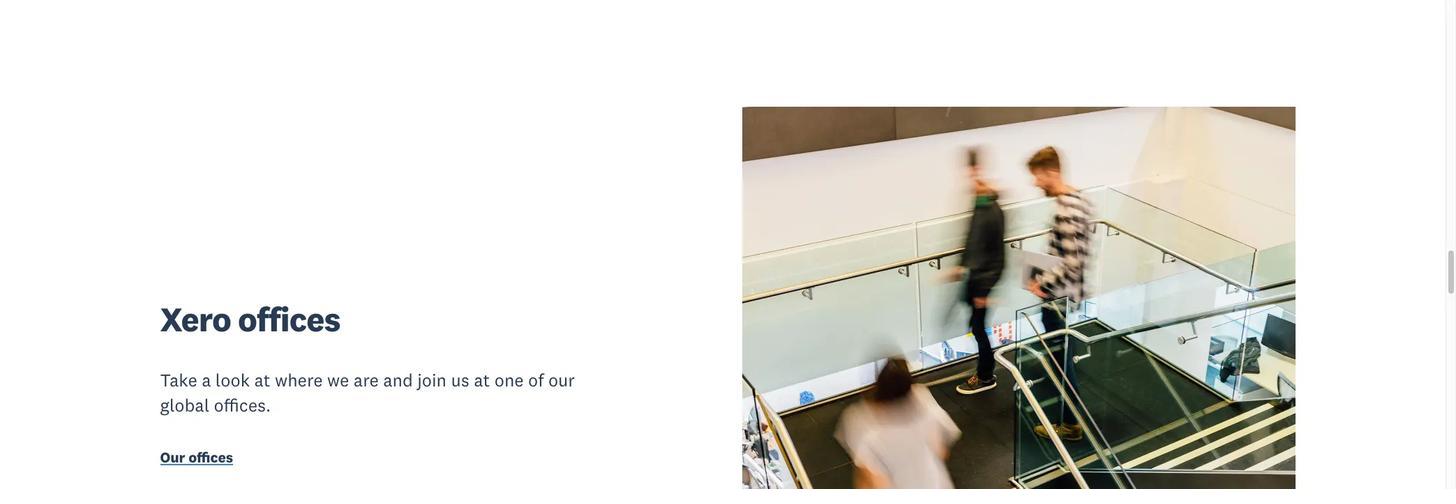 Task type: locate. For each thing, give the bounding box(es) containing it.
of
[[529, 370, 544, 392]]

0 horizontal spatial offices
[[189, 448, 233, 467]]

1 at from the left
[[254, 370, 271, 392]]

0 vertical spatial offices
[[238, 298, 341, 341]]

offices
[[238, 298, 341, 341], [189, 448, 233, 467]]

offices.
[[214, 395, 271, 417]]

our
[[549, 370, 575, 392]]

our offices link
[[160, 448, 597, 470]]

1 vertical spatial offices
[[189, 448, 233, 467]]

a
[[202, 370, 211, 392]]

xero offices
[[160, 298, 341, 341]]

our
[[160, 448, 185, 467]]

look
[[216, 370, 250, 392]]

xero
[[160, 298, 231, 341]]

at right 'us'
[[474, 370, 490, 392]]

offices for xero offices
[[238, 298, 341, 341]]

take
[[160, 370, 197, 392]]

1 horizontal spatial at
[[474, 370, 490, 392]]

1 horizontal spatial offices
[[238, 298, 341, 341]]

office workers walking up a stairwell. image
[[743, 107, 1297, 489]]

at
[[254, 370, 271, 392], [474, 370, 490, 392]]

at right look
[[254, 370, 271, 392]]

offices up where
[[238, 298, 341, 341]]

offices right our
[[189, 448, 233, 467]]

join
[[418, 370, 447, 392]]

0 horizontal spatial at
[[254, 370, 271, 392]]



Task type: vqa. For each thing, say whether or not it's contained in the screenshot.
Try related to Explore all plans
no



Task type: describe. For each thing, give the bounding box(es) containing it.
where
[[275, 370, 323, 392]]

are
[[354, 370, 379, 392]]

we
[[327, 370, 349, 392]]

and
[[383, 370, 413, 392]]

offices for our offices
[[189, 448, 233, 467]]

us
[[451, 370, 470, 392]]

our offices
[[160, 448, 233, 467]]

2 at from the left
[[474, 370, 490, 392]]

take a look at where we are and join us at one of our global offices.
[[160, 370, 575, 417]]

one
[[495, 370, 524, 392]]

global
[[160, 395, 210, 417]]



